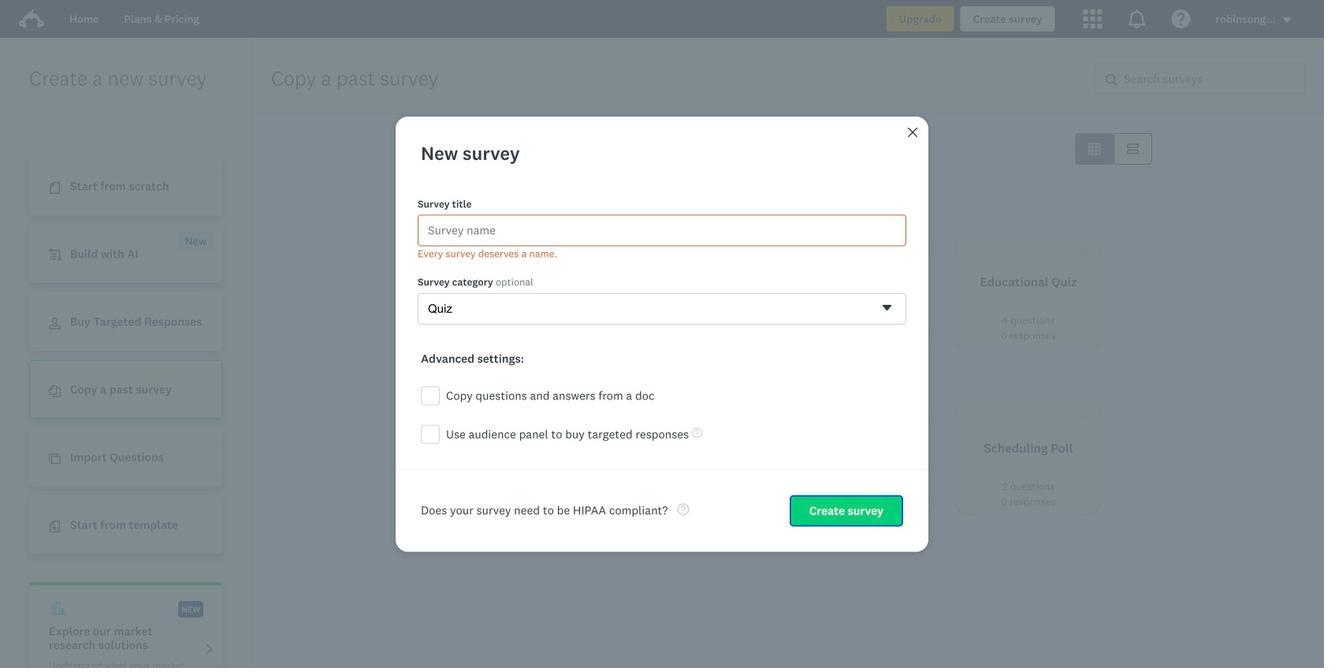 Task type: vqa. For each thing, say whether or not it's contained in the screenshot.
1st user icon from the right
no



Task type: describe. For each thing, give the bounding box(es) containing it.
search image
[[1106, 74, 1118, 86]]

user image
[[49, 318, 61, 330]]

help icon image
[[1171, 9, 1190, 28]]

chevronright image
[[203, 644, 215, 655]]

textboxmultiple image
[[1127, 143, 1139, 155]]

close image
[[908, 127, 917, 137]]

grid image
[[1088, 143, 1100, 155]]

close image
[[906, 126, 919, 139]]

1 starfilled image from the left
[[576, 246, 588, 258]]

0 horizontal spatial help image
[[677, 504, 689, 515]]

0 vertical spatial help image
[[692, 428, 702, 438]]

clone image
[[49, 453, 61, 465]]

2 brand logo image from the top
[[19, 9, 44, 28]]

Survey name field
[[418, 215, 906, 246]]

documentclone image
[[49, 386, 61, 397]]

2 starfilled image from the left
[[743, 246, 755, 258]]



Task type: locate. For each thing, give the bounding box(es) containing it.
1 horizontal spatial help image
[[692, 428, 702, 438]]

0 horizontal spatial starfilled image
[[576, 246, 588, 258]]

notification center icon image
[[1127, 9, 1146, 28]]

starfilled image
[[576, 246, 588, 258], [743, 246, 755, 258]]

products icon image
[[1083, 9, 1102, 28], [1083, 9, 1102, 28]]

1 vertical spatial help image
[[677, 504, 689, 515]]

documentplus image
[[49, 521, 61, 533]]

dropdown arrow icon image
[[1281, 15, 1292, 26], [1283, 17, 1291, 23]]

1 horizontal spatial starfilled image
[[743, 246, 755, 258]]

brand logo image
[[19, 6, 44, 32], [19, 9, 44, 28]]

help image
[[692, 428, 702, 438], [677, 504, 689, 515]]

1 vertical spatial starfilled image
[[1077, 412, 1089, 424]]

starfilled image
[[1077, 246, 1089, 258], [1077, 412, 1089, 424]]

document image
[[49, 182, 61, 194]]

dialog
[[396, 116, 928, 552]]

2 starfilled image from the top
[[1077, 412, 1089, 424]]

0 vertical spatial starfilled image
[[1077, 246, 1089, 258]]

1 starfilled image from the top
[[1077, 246, 1089, 258]]

1 brand logo image from the top
[[19, 6, 44, 32]]

Search surveys field
[[1118, 64, 1304, 94]]



